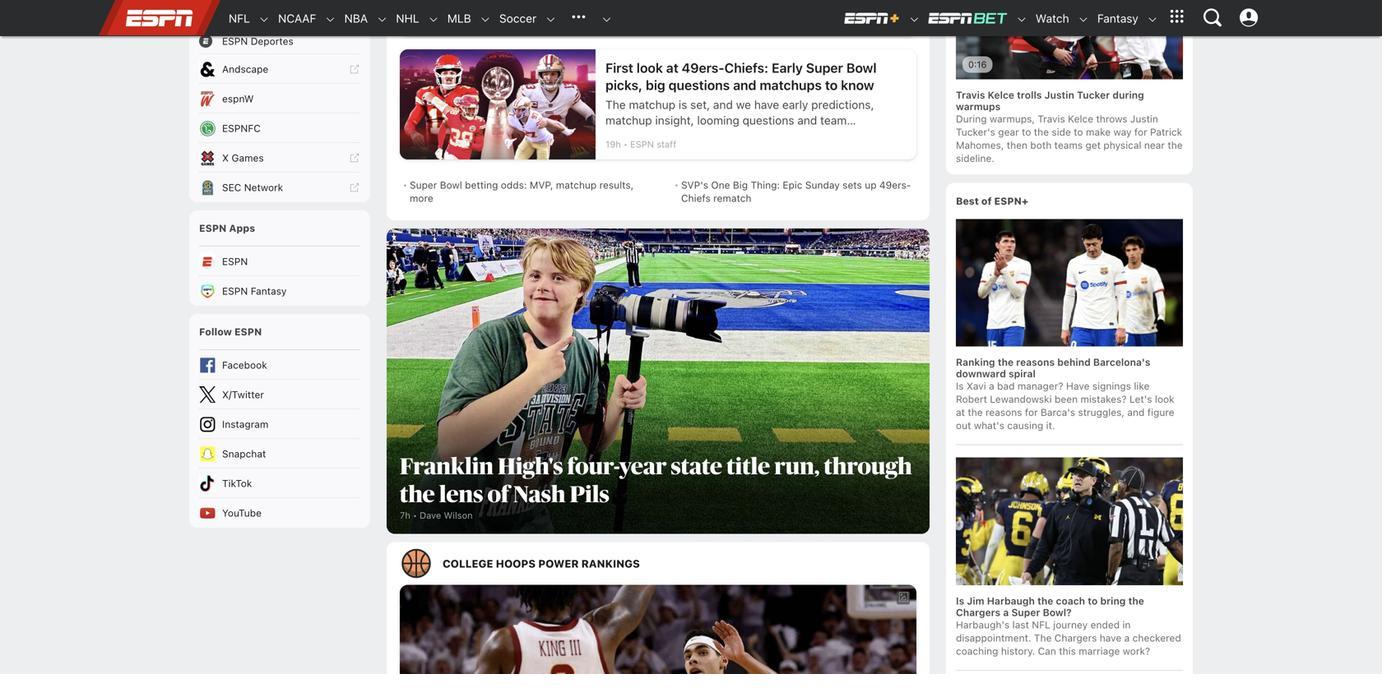Task type: describe. For each thing, give the bounding box(es) containing it.
tucker's
[[956, 126, 995, 138]]

chiefs
[[681, 192, 711, 204]]

harbaugh
[[987, 595, 1035, 607]]

best
[[956, 195, 979, 207]]

and down early
[[797, 114, 817, 127]]

1 horizontal spatial fantasy
[[1097, 12, 1138, 25]]

49ers- inside svp's one big thing: epic sunday sets up 49ers- chiefs rematch
[[879, 179, 911, 191]]

pils
[[570, 484, 609, 507]]

tiktok link
[[189, 469, 370, 499]]

insight,
[[655, 114, 694, 127]]

bowl?
[[1043, 607, 1072, 618]]

ncaaf link
[[270, 1, 316, 36]]

side
[[1052, 126, 1071, 138]]

bowl inside super bowl betting odds: mvp, matchup results, more
[[440, 179, 462, 191]]

high's
[[498, 456, 563, 479]]

7h
[[400, 510, 410, 521]]

espn for espn apps
[[199, 223, 227, 234]]

ranking the reasons behind barcelona's downward spiral is xavi a bad manager? have signings like robert lewandowski been mistakes? let's look at the reasons for barca's struggles, and figure out what's causing it.
[[956, 357, 1174, 431]]

wilson
[[444, 510, 473, 521]]

thing:
[[751, 179, 780, 191]]

ended
[[1091, 619, 1120, 631]]

to up then
[[1022, 126, 1031, 138]]

to up the teams
[[1074, 126, 1083, 138]]

barca's
[[1041, 407, 1075, 418]]

get
[[1085, 139, 1101, 151]]

sec network
[[222, 182, 283, 193]]

follow
[[199, 326, 232, 338]]

during
[[956, 113, 987, 124]]

1 vertical spatial kelce
[[1068, 113, 1093, 124]]

a for super
[[1003, 607, 1009, 618]]

results,
[[599, 179, 634, 191]]

bad
[[997, 380, 1015, 392]]

games
[[232, 152, 264, 164]]

jim
[[967, 595, 984, 607]]

x/twitter
[[222, 389, 264, 401]]

a for bad
[[989, 380, 994, 392]]

is jim harbaugh the coach to bring the chargers a super bowl? harbaugh's last nfl journey ended in disappointment. the chargers have a checkered coaching history. can this marriage work?
[[956, 595, 1181, 657]]

of inside the franklin high's four-year state title run, through the lens of nash pils
[[487, 484, 509, 507]]

2 horizontal spatial a
[[1124, 632, 1130, 644]]

the up both
[[1034, 126, 1049, 138]]

college hoops power rankings
[[443, 558, 640, 570]]

for inside the travis kelce trolls justin tucker during warmups during warmups, travis kelce throws justin tucker's gear to the side to make way for patrick mahomes, then both teams get physical near the sideline.
[[1134, 126, 1147, 138]]

svp's one big thing: epic sunday sets up 49ers- chiefs rematch link
[[681, 173, 913, 211]]

x games
[[222, 152, 264, 164]]

state
[[671, 456, 722, 479]]

barnwell
[[489, 16, 526, 26]]

0 horizontal spatial chargers
[[956, 607, 1000, 618]]

through
[[824, 456, 912, 479]]

instagram link
[[189, 410, 370, 439]]

espn deportes link
[[189, 28, 370, 54]]

49ers- inside the first look at 49ers-chiefs: early super bowl picks, big questions and matchups to know the matchup is set, and we have early predictions, matchup insight, looming questions and team breakdowns.
[[682, 60, 725, 76]]

gear
[[998, 126, 1019, 138]]

matchups
[[760, 77, 822, 93]]

1 vertical spatial matchup
[[605, 114, 652, 127]]

barcelona's
[[1093, 357, 1150, 368]]

dave wilson
[[420, 510, 473, 521]]

nfl inside is jim harbaugh the coach to bring the chargers a super bowl? harbaugh's last nfl journey ended in disappointment. the chargers have a checkered coaching history. can this marriage work?
[[1032, 619, 1050, 631]]

first look at 49ers-chiefs: early super bowl picks, big questions and matchups to know the matchup is set, and we have early predictions, matchup insight, looming questions and team breakdowns.
[[605, 60, 877, 143]]

make
[[1086, 126, 1111, 138]]

let's
[[1129, 394, 1152, 405]]

warmups,
[[990, 113, 1035, 124]]

up
[[865, 179, 877, 191]]

set,
[[690, 98, 710, 111]]

instagram
[[222, 419, 268, 430]]

espn right the follow
[[234, 326, 262, 338]]

predictions,
[[811, 98, 874, 111]]

espn+
[[994, 195, 1028, 207]]

0 horizontal spatial nfl
[[229, 12, 250, 25]]

espn apps
[[199, 223, 255, 234]]

harbaugh's
[[956, 619, 1010, 631]]

early
[[772, 60, 803, 76]]

for inside ranking the reasons behind barcelona's downward spiral is xavi a bad manager? have signings like robert lewandowski been mistakes? let's look at the reasons for barca's struggles, and figure out what's causing it.
[[1025, 407, 1038, 418]]

the up the bad on the bottom right of page
[[998, 357, 1014, 368]]

0 vertical spatial questions
[[669, 77, 730, 93]]

espn for espn deportes
[[222, 35, 248, 47]]

ranking
[[956, 357, 995, 368]]

espn for espn
[[222, 256, 248, 267]]

1 vertical spatial justin
[[1130, 113, 1158, 124]]

the inside the franklin high's four-year state title run, through the lens of nash pils
[[400, 484, 435, 507]]

journey
[[1053, 619, 1088, 631]]

out
[[956, 420, 971, 431]]

rematch
[[713, 192, 751, 204]]

the inside the first look at 49ers-chiefs: early super bowl picks, big questions and matchups to know the matchup is set, and we have early predictions, matchup insight, looming questions and team breakdowns.
[[605, 98, 626, 111]]

super inside the first look at 49ers-chiefs: early super bowl picks, big questions and matchups to know the matchup is set, and we have early predictions, matchup insight, looming questions and team breakdowns.
[[806, 60, 843, 76]]

espnfc link
[[189, 114, 370, 143]]

bring
[[1100, 595, 1126, 607]]

espn for espn staff
[[630, 139, 654, 150]]

looming
[[697, 114, 739, 127]]

big
[[733, 179, 748, 191]]

0 vertical spatial reasons
[[1016, 357, 1055, 368]]

title
[[727, 456, 770, 479]]

x
[[222, 152, 229, 164]]

bowl inside the first look at 49ers-chiefs: early super bowl picks, big questions and matchups to know the matchup is set, and we have early predictions, matchup insight, looming questions and team breakdowns.
[[846, 60, 877, 76]]

espn for espn fantasy
[[222, 285, 248, 297]]

and down 'chiefs:'
[[733, 77, 756, 93]]

espn deportes
[[222, 35, 294, 47]]

first
[[605, 60, 633, 76]]

causing
[[1007, 420, 1043, 431]]

mvp,
[[530, 179, 553, 191]]

facebook link
[[189, 350, 370, 380]]

have for early
[[754, 98, 779, 111]]

odds:
[[501, 179, 527, 191]]

1 vertical spatial questions
[[742, 114, 794, 127]]

matchup inside super bowl betting odds: mvp, matchup results, more
[[556, 179, 597, 191]]

breakdowns.
[[605, 129, 673, 143]]

apps
[[229, 223, 255, 234]]

both
[[1030, 139, 1052, 151]]

been
[[1055, 394, 1078, 405]]

bill barnwell
[[474, 16, 526, 26]]

espnfc
[[222, 123, 261, 134]]

early
[[782, 98, 808, 111]]

youtube link
[[189, 499, 370, 528]]

the left coach
[[1037, 595, 1053, 607]]

nba link
[[336, 1, 368, 36]]



Task type: vqa. For each thing, say whether or not it's contained in the screenshot.
year
yes



Task type: locate. For each thing, give the bounding box(es) containing it.
fantasy inside 'link'
[[251, 285, 287, 297]]

2 vertical spatial matchup
[[556, 179, 597, 191]]

fantasy down espn link
[[251, 285, 287, 297]]

four-
[[567, 456, 619, 479]]

during
[[1113, 89, 1144, 101]]

0 horizontal spatial fantasy
[[251, 285, 287, 297]]

1 horizontal spatial justin
[[1130, 113, 1158, 124]]

0 horizontal spatial 49ers-
[[682, 60, 725, 76]]

work?
[[1123, 646, 1150, 657]]

sites
[[229, 4, 255, 15]]

matchup right mvp,
[[556, 179, 597, 191]]

espn left apps
[[199, 223, 227, 234]]

1 horizontal spatial super
[[806, 60, 843, 76]]

mahomes,
[[956, 139, 1004, 151]]

at up "out"
[[956, 407, 965, 418]]

svp's
[[681, 179, 708, 191]]

1 horizontal spatial at
[[956, 407, 965, 418]]

1 vertical spatial is
[[956, 595, 964, 607]]

have down ended on the right bottom of page
[[1100, 632, 1122, 644]]

travis
[[956, 89, 985, 101], [1038, 113, 1065, 124]]

1 vertical spatial travis
[[1038, 113, 1065, 124]]

physical
[[1104, 139, 1141, 151]]

0 vertical spatial a
[[989, 380, 994, 392]]

questions
[[669, 77, 730, 93], [742, 114, 794, 127]]

1 horizontal spatial bowl
[[846, 60, 877, 76]]

1 vertical spatial at
[[956, 407, 965, 418]]

nba
[[344, 12, 368, 25]]

mlb link
[[439, 1, 471, 36]]

1 is from the top
[[956, 380, 964, 392]]

0 vertical spatial fantasy
[[1097, 12, 1138, 25]]

49ers- right up
[[879, 179, 911, 191]]

is left jim
[[956, 595, 964, 607]]

0 horizontal spatial at
[[666, 60, 678, 76]]

soccer link
[[491, 1, 537, 36]]

1 vertical spatial fantasy
[[251, 285, 287, 297]]

super inside is jim harbaugh the coach to bring the chargers a super bowl? harbaugh's last nfl journey ended in disappointment. the chargers have a checkered coaching history. can this marriage work?
[[1011, 607, 1040, 618]]

is left xavi
[[956, 380, 964, 392]]

the inside is jim harbaugh the coach to bring the chargers a super bowl? harbaugh's last nfl journey ended in disappointment. the chargers have a checkered coaching history. can this marriage work?
[[1034, 632, 1052, 644]]

espn for espn sites
[[199, 4, 227, 15]]

picks,
[[605, 77, 642, 93]]

bowl up know on the right top
[[846, 60, 877, 76]]

team
[[820, 114, 847, 127]]

0:16
[[968, 59, 987, 70]]

1 horizontal spatial travis
[[1038, 113, 1065, 124]]

nfl
[[229, 12, 250, 25], [1032, 619, 1050, 631]]

and up "looming"
[[713, 98, 733, 111]]

the up 'can'
[[1034, 632, 1052, 644]]

1 vertical spatial super
[[410, 179, 437, 191]]

throws
[[1096, 113, 1127, 124]]

is jim harbaugh the coach to bring the chargers a super bowl? link
[[956, 595, 1144, 618]]

nfl down the is jim harbaugh the coach to bring the chargers a super bowl? 'link' on the bottom right of page
[[1032, 619, 1050, 631]]

lens
[[439, 484, 483, 507]]

ranking the reasons behind barcelona's downward spiral link
[[956, 357, 1150, 380]]

super up know on the right top
[[806, 60, 843, 76]]

follow espn
[[199, 326, 262, 338]]

0 vertical spatial have
[[754, 98, 779, 111]]

0 vertical spatial look
[[637, 60, 663, 76]]

look
[[637, 60, 663, 76], [1155, 394, 1174, 405]]

1 vertical spatial chargers
[[1054, 632, 1097, 644]]

1 horizontal spatial look
[[1155, 394, 1174, 405]]

to inside is jim harbaugh the coach to bring the chargers a super bowl? harbaugh's last nfl journey ended in disappointment. the chargers have a checkered coaching history. can this marriage work?
[[1088, 595, 1098, 607]]

super bowl betting odds: mvp, matchup results, more
[[410, 179, 634, 204]]

is inside ranking the reasons behind barcelona's downward spiral is xavi a bad manager? have signings like robert lewandowski been mistakes? let's look at the reasons for barca's struggles, and figure out what's causing it.
[[956, 380, 964, 392]]

history.
[[1001, 646, 1035, 657]]

super up more
[[410, 179, 437, 191]]

matchup
[[629, 98, 675, 111], [605, 114, 652, 127], [556, 179, 597, 191]]

travis kelce trolls justin tucker during warmups during warmups, travis kelce throws justin tucker's gear to the side to make way for patrick mahomes, then both teams get physical near the sideline.
[[956, 89, 1183, 164]]

questions down the we
[[742, 114, 794, 127]]

espn
[[199, 4, 227, 15], [222, 35, 248, 47], [630, 139, 654, 150], [199, 223, 227, 234], [222, 256, 248, 267], [222, 285, 248, 297], [234, 326, 262, 338]]

0 vertical spatial justin
[[1044, 89, 1074, 101]]

19h
[[605, 139, 621, 150]]

0 vertical spatial bowl
[[846, 60, 877, 76]]

coach
[[1056, 595, 1085, 607]]

for up 'causing'
[[1025, 407, 1038, 418]]

espn fantasy link
[[189, 276, 370, 306]]

0 vertical spatial 49ers-
[[682, 60, 725, 76]]

kelce up warmups,
[[988, 89, 1014, 101]]

it.
[[1046, 420, 1055, 431]]

1 horizontal spatial for
[[1134, 126, 1147, 138]]

watch link
[[1027, 1, 1069, 36]]

of right best
[[981, 195, 992, 207]]

reasons
[[1016, 357, 1055, 368], [986, 407, 1022, 418]]

a down in
[[1124, 632, 1130, 644]]

espn up follow espn
[[222, 285, 248, 297]]

0 horizontal spatial for
[[1025, 407, 1038, 418]]

ncaaf
[[278, 12, 316, 25]]

travis kelce trolls justin tucker during warmups link
[[956, 89, 1144, 112]]

to inside the first look at 49ers-chiefs: early super bowl picks, big questions and matchups to know the matchup is set, and we have early predictions, matchup insight, looming questions and team breakdowns.
[[825, 77, 838, 93]]

0 vertical spatial of
[[981, 195, 992, 207]]

1 horizontal spatial 49ers-
[[879, 179, 911, 191]]

and down let's
[[1127, 407, 1145, 418]]

the right "bring"
[[1128, 595, 1144, 607]]

andscape
[[222, 63, 268, 75]]

at inside the first look at 49ers-chiefs: early super bowl picks, big questions and matchups to know the matchup is set, and we have early predictions, matchup insight, looming questions and team breakdowns.
[[666, 60, 678, 76]]

0 vertical spatial matchup
[[629, 98, 675, 111]]

disappointment.
[[956, 632, 1031, 644]]

1 vertical spatial a
[[1003, 607, 1009, 618]]

tucker
[[1077, 89, 1110, 101]]

0 vertical spatial travis
[[956, 89, 985, 101]]

warmups
[[956, 101, 1001, 112]]

have for to
[[1100, 632, 1122, 644]]

2 is from the top
[[956, 595, 964, 607]]

look inside ranking the reasons behind barcelona's downward spiral is xavi a bad manager? have signings like robert lewandowski been mistakes? let's look at the reasons for barca's struggles, and figure out what's causing it.
[[1155, 394, 1174, 405]]

the down robert
[[968, 407, 983, 418]]

sec
[[222, 182, 241, 193]]

have inside the first look at 49ers-chiefs: early super bowl picks, big questions and matchups to know the matchup is set, and we have early predictions, matchup insight, looming questions and team breakdowns.
[[754, 98, 779, 111]]

0 horizontal spatial the
[[605, 98, 626, 111]]

0 horizontal spatial travis
[[956, 89, 985, 101]]

1 horizontal spatial the
[[1034, 632, 1052, 644]]

and inside ranking the reasons behind barcelona's downward spiral is xavi a bad manager? have signings like robert lewandowski been mistakes? let's look at the reasons for barca's struggles, and figure out what's causing it.
[[1127, 407, 1145, 418]]

0 vertical spatial super
[[806, 60, 843, 76]]

at
[[666, 60, 678, 76], [956, 407, 965, 418]]

travis up side
[[1038, 113, 1065, 124]]

1 horizontal spatial kelce
[[1068, 113, 1093, 124]]

2 vertical spatial super
[[1011, 607, 1040, 618]]

reasons up manager?
[[1016, 357, 1055, 368]]

at inside ranking the reasons behind barcelona's downward spiral is xavi a bad manager? have signings like robert lewandowski been mistakes? let's look at the reasons for barca's struggles, and figure out what's causing it.
[[956, 407, 965, 418]]

travis up during
[[956, 89, 985, 101]]

1 vertical spatial 49ers-
[[879, 179, 911, 191]]

and
[[733, 77, 756, 93], [713, 98, 733, 111], [797, 114, 817, 127], [1127, 407, 1145, 418]]

fantasy link
[[1089, 1, 1138, 36]]

0 vertical spatial kelce
[[988, 89, 1014, 101]]

nfl link
[[220, 1, 250, 36]]

1 vertical spatial bowl
[[440, 179, 462, 191]]

super
[[806, 60, 843, 76], [410, 179, 437, 191], [1011, 607, 1040, 618]]

0 vertical spatial the
[[605, 98, 626, 111]]

0 horizontal spatial kelce
[[988, 89, 1014, 101]]

0 horizontal spatial questions
[[669, 77, 730, 93]]

year
[[619, 456, 667, 479]]

matchup down big
[[629, 98, 675, 111]]

super up last
[[1011, 607, 1040, 618]]

kelce up make
[[1068, 113, 1093, 124]]

0 vertical spatial at
[[666, 60, 678, 76]]

1 horizontal spatial chargers
[[1054, 632, 1097, 644]]

1 vertical spatial the
[[1034, 632, 1052, 644]]

0 horizontal spatial a
[[989, 380, 994, 392]]

0 vertical spatial chargers
[[956, 607, 1000, 618]]

for right way
[[1134, 126, 1147, 138]]

font before image
[[199, 35, 216, 48]]

espn left sites
[[199, 4, 227, 15]]

0 horizontal spatial of
[[487, 484, 509, 507]]

0 vertical spatial for
[[1134, 126, 1147, 138]]

1 horizontal spatial a
[[1003, 607, 1009, 618]]

snapchat link
[[189, 439, 370, 469]]

1 vertical spatial look
[[1155, 394, 1174, 405]]

of
[[981, 195, 992, 207], [487, 484, 509, 507]]

figure
[[1147, 407, 1174, 418]]

one
[[711, 179, 730, 191]]

1 horizontal spatial have
[[1100, 632, 1122, 644]]

1 vertical spatial of
[[487, 484, 509, 507]]

have inside is jim harbaugh the coach to bring the chargers a super bowl? harbaugh's last nfl journey ended in disappointment. the chargers have a checkered coaching history. can this marriage work?
[[1100, 632, 1122, 644]]

a inside ranking the reasons behind barcelona's downward spiral is xavi a bad manager? have signings like robert lewandowski been mistakes? let's look at the reasons for barca's struggles, and figure out what's causing it.
[[989, 380, 994, 392]]

espn left staff
[[630, 139, 654, 150]]

1 vertical spatial have
[[1100, 632, 1122, 644]]

questions up set, at top
[[669, 77, 730, 93]]

this
[[1059, 646, 1076, 657]]

1 horizontal spatial questions
[[742, 114, 794, 127]]

chargers up harbaugh's
[[956, 607, 1000, 618]]

youtube
[[222, 508, 262, 519]]

sideline.
[[956, 152, 994, 164]]

sets
[[843, 179, 862, 191]]

0 vertical spatial is
[[956, 380, 964, 392]]

the down patrick
[[1168, 139, 1183, 151]]

a up harbaugh's
[[1003, 607, 1009, 618]]

2 vertical spatial a
[[1124, 632, 1130, 644]]

0 horizontal spatial justin
[[1044, 89, 1074, 101]]

at up the insight, at the top
[[666, 60, 678, 76]]

near
[[1144, 139, 1165, 151]]

0 horizontal spatial look
[[637, 60, 663, 76]]

rankings
[[581, 558, 640, 570]]

chargers down the journey
[[1054, 632, 1097, 644]]

1 vertical spatial reasons
[[986, 407, 1022, 418]]

a left the bad on the bottom right of page
[[989, 380, 994, 392]]

then
[[1007, 139, 1028, 151]]

the up 7h
[[400, 484, 435, 507]]

look up figure
[[1155, 394, 1174, 405]]

espn inside 'link'
[[222, 285, 248, 297]]

2 horizontal spatial super
[[1011, 607, 1040, 618]]

xavi
[[966, 380, 986, 392]]

dave
[[420, 510, 441, 521]]

hoops
[[496, 558, 536, 570]]

1 vertical spatial for
[[1025, 407, 1038, 418]]

fantasy right watch
[[1097, 12, 1138, 25]]

last
[[1012, 619, 1029, 631]]

is inside is jim harbaugh the coach to bring the chargers a super bowl? harbaugh's last nfl journey ended in disappointment. the chargers have a checkered coaching history. can this marriage work?
[[956, 595, 964, 607]]

trolls
[[1017, 89, 1042, 101]]

matchup up breakdowns. at the top left of page
[[605, 114, 652, 127]]

1 horizontal spatial nfl
[[1032, 619, 1050, 631]]

0 horizontal spatial have
[[754, 98, 779, 111]]

1 vertical spatial nfl
[[1032, 619, 1050, 631]]

0 horizontal spatial bowl
[[440, 179, 462, 191]]

0 vertical spatial nfl
[[229, 12, 250, 25]]

nfl up espn deportes
[[229, 12, 250, 25]]

know
[[841, 77, 874, 93]]

look up big
[[637, 60, 663, 76]]

1 horizontal spatial of
[[981, 195, 992, 207]]

49ers- up set, at top
[[682, 60, 725, 76]]

espn fantasy
[[222, 285, 287, 297]]

espn link
[[189, 247, 370, 276]]

to left "bring"
[[1088, 595, 1098, 607]]

run,
[[774, 456, 820, 479]]

signings
[[1092, 380, 1131, 392]]

look inside the first look at 49ers-chiefs: early super bowl picks, big questions and matchups to know the matchup is set, and we have early predictions, matchup insight, looming questions and team breakdowns.
[[637, 60, 663, 76]]

super inside super bowl betting odds: mvp, matchup results, more
[[410, 179, 437, 191]]

bowl left betting
[[440, 179, 462, 191]]

network
[[244, 182, 283, 193]]

have right the we
[[754, 98, 779, 111]]

x games link
[[189, 143, 370, 173]]

is
[[679, 98, 687, 111]]

espn down apps
[[222, 256, 248, 267]]

marriage
[[1079, 646, 1120, 657]]

0 horizontal spatial super
[[410, 179, 437, 191]]

more
[[410, 192, 433, 204]]

patrick
[[1150, 126, 1182, 138]]

justin up way
[[1130, 113, 1158, 124]]

spiral
[[1009, 368, 1036, 380]]

franklin high's four-year state title run, through the lens of nash pils
[[400, 456, 912, 507]]

espn right font before icon
[[222, 35, 248, 47]]

of right the lens
[[487, 484, 509, 507]]

nhl
[[396, 12, 419, 25]]

to up the predictions,
[[825, 77, 838, 93]]

the down picks,
[[605, 98, 626, 111]]

reasons up what's
[[986, 407, 1022, 418]]

justin right trolls
[[1044, 89, 1074, 101]]

struggles,
[[1078, 407, 1125, 418]]

super bowl betting odds: mvp, matchup results, more link
[[410, 173, 658, 211]]



